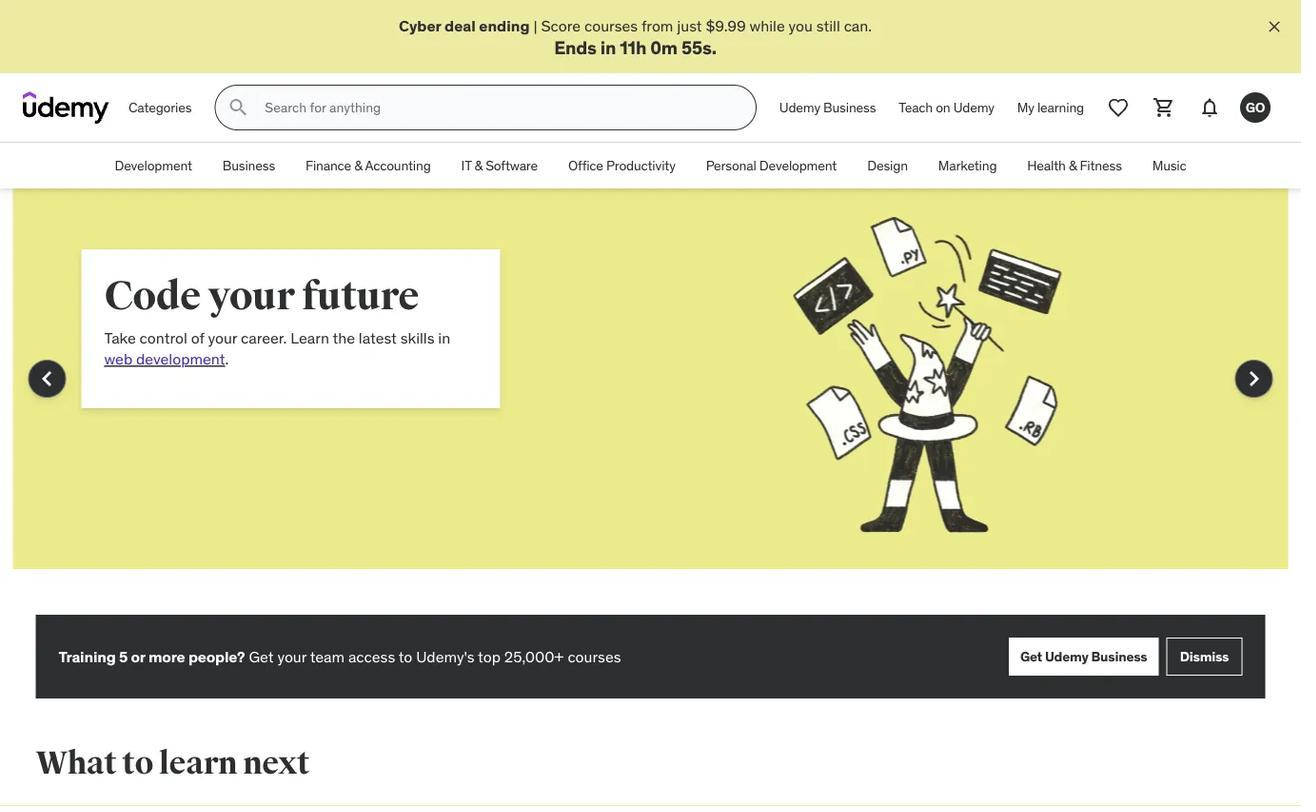 Task type: vqa. For each thing, say whether or not it's contained in the screenshot.
Office
yes



Task type: locate. For each thing, give the bounding box(es) containing it.
1 horizontal spatial to
[[399, 647, 413, 667]]

business left teach
[[824, 99, 877, 116]]

& right health
[[1069, 157, 1077, 174]]

1 development from the left
[[115, 157, 192, 174]]

in
[[601, 36, 616, 58], [438, 328, 451, 348]]

office
[[569, 157, 604, 174]]

0 vertical spatial .
[[712, 36, 717, 58]]

health & fitness
[[1028, 157, 1123, 174]]

to right access at the bottom left of page
[[399, 647, 413, 667]]

business left dismiss
[[1092, 648, 1148, 666]]

0 horizontal spatial get
[[249, 647, 274, 667]]

0 vertical spatial in
[[601, 36, 616, 58]]

you
[[789, 16, 813, 35]]

office productivity link
[[553, 143, 691, 189]]

courses inside cyber deal ending | score courses from just $9.99 while you still can. ends in 11h 0m 55s .
[[585, 16, 638, 35]]

2 & from the left
[[475, 157, 483, 174]]

11h 0m 55s
[[620, 36, 712, 58]]

0 vertical spatial courses
[[585, 16, 638, 35]]

from
[[642, 16, 674, 35]]

. inside cyber deal ending | score courses from just $9.99 while you still can. ends in 11h 0m 55s .
[[712, 36, 717, 58]]

development down categories dropdown button
[[115, 157, 192, 174]]

udemy inside teach on udemy link
[[954, 99, 995, 116]]

next
[[243, 744, 310, 784]]

in right ends at top left
[[601, 36, 616, 58]]

& for software
[[475, 157, 483, 174]]

dismiss button
[[1167, 638, 1243, 676]]

go
[[1246, 99, 1266, 116]]

&
[[355, 157, 363, 174], [475, 157, 483, 174], [1069, 157, 1077, 174]]

courses
[[585, 16, 638, 35], [568, 647, 621, 667]]

1 horizontal spatial in
[[601, 36, 616, 58]]

2 horizontal spatial business
[[1092, 648, 1148, 666]]

what to learn next
[[36, 744, 310, 784]]

.
[[712, 36, 717, 58], [225, 350, 229, 369]]

2 horizontal spatial &
[[1069, 157, 1077, 174]]

udemy inside 'link'
[[780, 99, 821, 116]]

people?
[[188, 647, 245, 667]]

get
[[249, 647, 274, 667], [1021, 648, 1043, 666]]

code
[[104, 272, 201, 321]]

ending
[[479, 16, 530, 35]]

0 vertical spatial to
[[399, 647, 413, 667]]

1 vertical spatial in
[[438, 328, 451, 348]]

business
[[824, 99, 877, 116], [223, 157, 275, 174], [1092, 648, 1148, 666]]

0 horizontal spatial to
[[122, 744, 153, 784]]

categories button
[[117, 85, 203, 131]]

in right skills
[[438, 328, 451, 348]]

control
[[140, 328, 187, 348]]

2 horizontal spatial udemy
[[1046, 648, 1089, 666]]

1 vertical spatial courses
[[568, 647, 621, 667]]

0 horizontal spatial business
[[223, 157, 275, 174]]

music
[[1153, 157, 1187, 174]]

your up career. on the top
[[208, 272, 295, 321]]

personal development
[[706, 157, 837, 174]]

latest
[[359, 328, 397, 348]]

to
[[399, 647, 413, 667], [122, 744, 153, 784]]

0 vertical spatial business
[[824, 99, 877, 116]]

teach
[[899, 99, 933, 116]]

development
[[115, 157, 192, 174], [760, 157, 837, 174]]

to left learn
[[122, 744, 153, 784]]

top
[[478, 647, 501, 667]]

udemy
[[780, 99, 821, 116], [954, 99, 995, 116], [1046, 648, 1089, 666]]

or
[[131, 647, 145, 667]]

5
[[119, 647, 128, 667]]

teach on udemy link
[[888, 85, 1006, 131]]

1 horizontal spatial business
[[824, 99, 877, 116]]

udemy business link
[[768, 85, 888, 131]]

business down submit search icon
[[223, 157, 275, 174]]

& for fitness
[[1069, 157, 1077, 174]]

teach on udemy
[[899, 99, 995, 116]]

0 horizontal spatial .
[[225, 350, 229, 369]]

deal
[[445, 16, 476, 35]]

career.
[[241, 328, 287, 348]]

team
[[310, 647, 345, 667]]

development down the udemy business 'link'
[[760, 157, 837, 174]]

your right of
[[208, 328, 237, 348]]

code your future take control of your career. learn the latest skills in web development .
[[104, 272, 451, 369]]

my
[[1018, 99, 1035, 116]]

next image
[[1240, 364, 1270, 394]]

the
[[333, 328, 355, 348]]

0 horizontal spatial in
[[438, 328, 451, 348]]

productivity
[[607, 157, 676, 174]]

1 & from the left
[[355, 157, 363, 174]]

udemy's
[[416, 647, 475, 667]]

future
[[302, 272, 419, 321]]

1 horizontal spatial development
[[760, 157, 837, 174]]

& right the it
[[475, 157, 483, 174]]

score
[[541, 16, 581, 35]]

your left "team"
[[278, 647, 307, 667]]

still
[[817, 16, 841, 35]]

courses right the 25,000+
[[568, 647, 621, 667]]

wishlist image
[[1108, 96, 1131, 119]]

in inside cyber deal ending | score courses from just $9.99 while you still can. ends in 11h 0m 55s .
[[601, 36, 616, 58]]

1 horizontal spatial .
[[712, 36, 717, 58]]

0 vertical spatial your
[[208, 272, 295, 321]]

my learning
[[1018, 99, 1085, 116]]

udemy inside get udemy business link
[[1046, 648, 1089, 666]]

1 horizontal spatial &
[[475, 157, 483, 174]]

finance
[[306, 157, 352, 174]]

1 vertical spatial your
[[208, 328, 237, 348]]

1 horizontal spatial udemy
[[954, 99, 995, 116]]

personal development link
[[691, 143, 853, 189]]

dismiss
[[1181, 648, 1230, 666]]

courses up ends at top left
[[585, 16, 638, 35]]

0 horizontal spatial &
[[355, 157, 363, 174]]

music link
[[1138, 143, 1202, 189]]

design link
[[853, 143, 924, 189]]

my learning link
[[1006, 85, 1096, 131]]

in inside code your future take control of your career. learn the latest skills in web development .
[[438, 328, 451, 348]]

your
[[208, 272, 295, 321], [208, 328, 237, 348], [278, 647, 307, 667]]

submit search image
[[227, 96, 250, 119]]

Search for anything text field
[[261, 92, 733, 124]]

training
[[59, 647, 116, 667]]

0 horizontal spatial development
[[115, 157, 192, 174]]

& right finance
[[355, 157, 363, 174]]

web development link
[[104, 350, 225, 369]]

2 vertical spatial your
[[278, 647, 307, 667]]

0 horizontal spatial udemy
[[780, 99, 821, 116]]

1 vertical spatial .
[[225, 350, 229, 369]]

3 & from the left
[[1069, 157, 1077, 174]]

business inside 'link'
[[824, 99, 877, 116]]



Task type: describe. For each thing, give the bounding box(es) containing it.
ends
[[554, 36, 597, 58]]

. inside code your future take control of your career. learn the latest skills in web development .
[[225, 350, 229, 369]]

fitness
[[1080, 157, 1123, 174]]

office productivity
[[569, 157, 676, 174]]

skills
[[401, 328, 435, 348]]

finance & accounting
[[306, 157, 431, 174]]

it
[[462, 157, 472, 174]]

business link
[[207, 143, 291, 189]]

development link
[[99, 143, 207, 189]]

$9.99
[[706, 16, 746, 35]]

your for or
[[278, 647, 307, 667]]

learning
[[1038, 99, 1085, 116]]

just
[[677, 16, 702, 35]]

1 horizontal spatial get
[[1021, 648, 1043, 666]]

while
[[750, 16, 786, 35]]

health
[[1028, 157, 1066, 174]]

shopping cart with 0 items image
[[1153, 96, 1176, 119]]

more
[[148, 647, 185, 667]]

1 vertical spatial to
[[122, 744, 153, 784]]

udemy business
[[780, 99, 877, 116]]

design
[[868, 157, 908, 174]]

it & software
[[462, 157, 538, 174]]

get udemy business link
[[1009, 638, 1160, 676]]

what
[[36, 744, 117, 784]]

can.
[[844, 16, 873, 35]]

accounting
[[365, 157, 431, 174]]

of
[[191, 328, 204, 348]]

personal
[[706, 157, 757, 174]]

development
[[136, 350, 225, 369]]

go link
[[1233, 85, 1279, 131]]

training 5 or more people? get your team access to udemy's top 25,000+ courses
[[59, 647, 621, 667]]

udemy image
[[23, 92, 110, 124]]

take
[[104, 328, 136, 348]]

carousel element
[[13, 189, 1289, 615]]

2 vertical spatial business
[[1092, 648, 1148, 666]]

previous image
[[32, 364, 62, 394]]

marketing link
[[924, 143, 1013, 189]]

cyber
[[399, 16, 441, 35]]

|
[[534, 16, 538, 35]]

25,000+
[[505, 647, 564, 667]]

software
[[486, 157, 538, 174]]

categories
[[129, 99, 192, 116]]

& for accounting
[[355, 157, 363, 174]]

it & software link
[[446, 143, 553, 189]]

get udemy business
[[1021, 648, 1148, 666]]

your for future
[[208, 328, 237, 348]]

notifications image
[[1199, 96, 1222, 119]]

health & fitness link
[[1013, 143, 1138, 189]]

close image
[[1266, 17, 1285, 36]]

finance & accounting link
[[291, 143, 446, 189]]

learn
[[159, 744, 237, 784]]

web
[[104, 350, 133, 369]]

learn
[[291, 328, 329, 348]]

cyber deal ending | score courses from just $9.99 while you still can. ends in 11h 0m 55s .
[[399, 16, 873, 58]]

marketing
[[939, 157, 998, 174]]

access
[[349, 647, 395, 667]]

1 vertical spatial business
[[223, 157, 275, 174]]

2 development from the left
[[760, 157, 837, 174]]

on
[[936, 99, 951, 116]]



